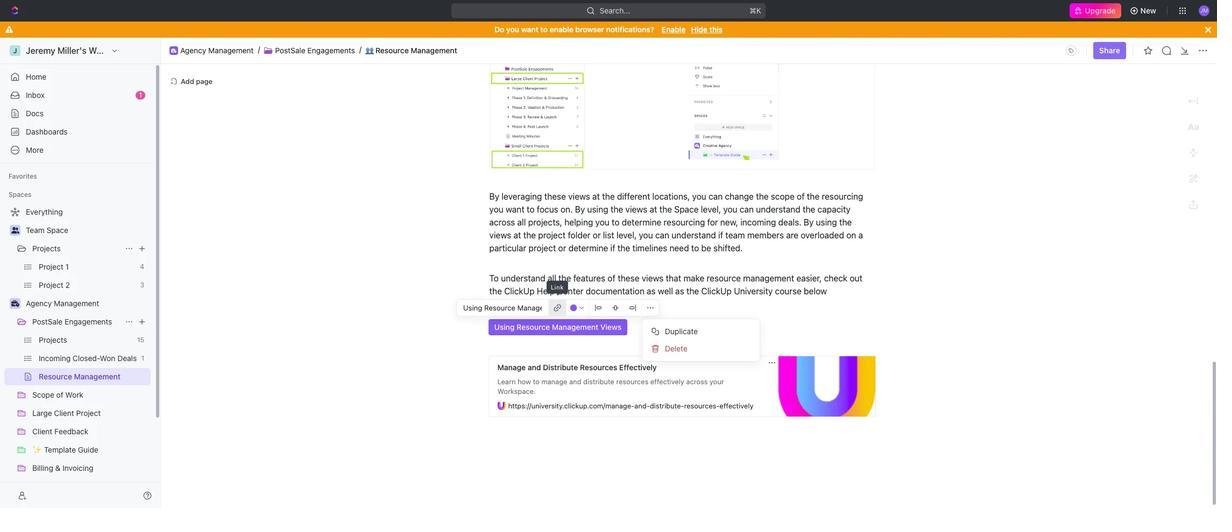 Task type: describe. For each thing, give the bounding box(es) containing it.
3
[[140, 281, 144, 289]]

projects for bottom projects link
[[39, 335, 67, 344]]

new button
[[1126, 2, 1163, 19]]

jeremy miller's workspace, , element
[[10, 45, 20, 56]]

share
[[1099, 46, 1120, 55]]

on
[[847, 231, 856, 240]]

link
[[551, 283, 564, 290]]

you up new,
[[723, 205, 738, 215]]

all inside to understand all the features of these views that make resource management easier, check out the clickup help center documentation as well as the clickup university course below
[[548, 274, 556, 283]]

0 vertical spatial 1
[[139, 91, 142, 99]]

resource for using
[[517, 323, 550, 332]]

resource inside tree
[[39, 372, 72, 381]]

j
[[13, 47, 17, 55]]

locations,
[[653, 192, 690, 202]]

won
[[100, 354, 115, 363]]

incoming
[[39, 354, 71, 363]]

easier,
[[797, 274, 822, 283]]

business time image for agency management link to the right
[[171, 48, 177, 53]]

on.
[[561, 205, 573, 215]]

jm button
[[1196, 2, 1213, 19]]

0 vertical spatial if
[[718, 231, 723, 240]]

project 2 link
[[39, 277, 136, 294]]

below
[[804, 287, 827, 296]]

new,
[[720, 218, 738, 227]]

template
[[44, 445, 76, 454]]

views
[[601, 323, 622, 332]]

project 2
[[39, 280, 70, 290]]

add page
[[181, 77, 213, 85]]

list
[[603, 231, 614, 240]]

to up the list
[[612, 218, 620, 227]]

search...
[[600, 6, 630, 15]]

this
[[710, 25, 723, 34]]

0 horizontal spatial or
[[558, 244, 566, 253]]

0 vertical spatial using
[[587, 205, 608, 215]]

space inside by leveraging these views at the different locations, you can change the scope of the resourcing you want to focus on. by using the views at the space level, you can understand the capacity across all projects, helping you to determine resourcing for new, incoming deals. by using the views at the project folder or list level, you can understand if team members are overloaded on a particular project or determine if the timelines need to be shifted.
[[674, 205, 699, 215]]

views down across
[[489, 231, 511, 240]]

these inside by leveraging these views at the different locations, you can change the scope of the resourcing you want to focus on. by using the views at the space level, you can understand the capacity across all projects, helping you to determine resourcing for new, incoming deals. by using the views at the project folder or list level, you can understand if team members are overloaded on a particular project or determine if the timelines need to be shifted.
[[544, 192, 566, 202]]

team space link
[[26, 222, 149, 239]]

👥 resource management
[[365, 46, 457, 55]]

deals
[[117, 354, 137, 363]]

billing
[[32, 463, 53, 473]]

course
[[775, 287, 802, 296]]

1 vertical spatial understand
[[672, 231, 716, 240]]

the left capacity
[[803, 205, 815, 215]]

scope
[[32, 390, 54, 399]]

0 horizontal spatial resourcing
[[664, 218, 705, 227]]

management for agency management link to the right
[[208, 46, 254, 55]]

workspace
[[89, 46, 133, 55]]

page
[[196, 77, 213, 85]]

the down "locations," at the top of page
[[660, 205, 672, 215]]

views inside to understand all the features of these views that make resource management easier, check out the clickup help center documentation as well as the clickup university course below
[[642, 274, 664, 283]]

docs link
[[4, 105, 151, 122]]

postsale engagements for the bottom "postsale engagements" link
[[32, 317, 112, 326]]

of inside by leveraging these views at the different locations, you can change the scope of the resourcing you want to focus on. by using the views at the space level, you can understand the capacity across all projects, helping you to determine resourcing for new, incoming deals. by using the views at the project folder or list level, you can understand if team members are overloaded on a particular project or determine if the timelines need to be shifted.
[[797, 192, 805, 202]]

closed-
[[73, 354, 100, 363]]

resource management link
[[39, 368, 149, 385]]

2 clickup from the left
[[701, 287, 732, 296]]

2 as from the left
[[675, 287, 684, 296]]

shifted.
[[714, 244, 743, 253]]

incoming closed-won deals link
[[39, 350, 137, 367]]

0 vertical spatial understand
[[756, 205, 801, 215]]

1 vertical spatial using
[[816, 218, 837, 227]]

resources
[[580, 363, 617, 372]]

1 vertical spatial agency management link
[[26, 295, 149, 312]]

miller's
[[58, 46, 87, 55]]

the up center at bottom
[[559, 274, 571, 283]]

notifications?
[[606, 25, 654, 34]]

you right the do at the top left of page
[[506, 25, 519, 34]]

to left be
[[691, 244, 699, 253]]

project 1 link
[[39, 258, 136, 276]]

and-
[[635, 402, 650, 410]]

the down projects,
[[523, 231, 536, 240]]

&
[[55, 463, 61, 473]]

delete
[[665, 344, 688, 353]]

you up across
[[489, 205, 504, 215]]

billing & invoicing
[[32, 463, 93, 473]]

capacity
[[818, 205, 851, 215]]

postsale engagements for rightmost "postsale engagements" link
[[275, 46, 355, 55]]

university
[[734, 287, 773, 296]]

the up capacity
[[807, 192, 820, 202]]

deals.
[[778, 218, 802, 227]]

1 vertical spatial level,
[[617, 231, 637, 240]]

management for bottommost agency management link
[[54, 299, 99, 308]]

management for 'resource management' link
[[74, 372, 121, 381]]

views down different
[[626, 205, 648, 215]]

0 vertical spatial project
[[538, 231, 566, 240]]

to left enable
[[541, 25, 548, 34]]

1 horizontal spatial by
[[575, 205, 585, 215]]

feedback
[[54, 427, 88, 436]]

1 vertical spatial postsale engagements link
[[32, 313, 121, 330]]

2 horizontal spatial by
[[804, 218, 814, 227]]

1 vertical spatial determine
[[569, 244, 608, 253]]

distribute-
[[650, 402, 684, 410]]

1 vertical spatial projects link
[[39, 332, 133, 349]]

1 as from the left
[[647, 287, 656, 296]]

crm
[[32, 482, 49, 491]]

leveraging
[[502, 192, 542, 202]]

business time image for bottommost agency management link
[[11, 300, 19, 307]]

client feedback link
[[32, 423, 149, 440]]

0 vertical spatial or
[[593, 231, 601, 240]]

team
[[726, 231, 745, 240]]

0 vertical spatial at
[[593, 192, 600, 202]]

incoming closed-won deals 1
[[39, 354, 144, 363]]

resource management
[[39, 372, 121, 381]]

0 vertical spatial projects link
[[32, 240, 121, 257]]

0 horizontal spatial can
[[655, 231, 670, 240]]

1 vertical spatial 1
[[65, 262, 69, 271]]

the left different
[[602, 192, 615, 202]]

be
[[701, 244, 711, 253]]

using resource management views
[[494, 323, 622, 332]]

different
[[617, 192, 650, 202]]

✨
[[32, 445, 42, 454]]

particular
[[489, 244, 526, 253]]

to down leveraging
[[527, 205, 535, 215]]

effectively
[[619, 363, 657, 372]]

you right "locations," at the top of page
[[692, 192, 706, 202]]

postsale for the bottom "postsale engagements" link
[[32, 317, 63, 326]]

1 horizontal spatial client
[[54, 408, 74, 418]]

browser
[[576, 25, 604, 34]]

jeremy
[[26, 46, 55, 55]]

1 vertical spatial project
[[529, 244, 556, 253]]

favorites button
[[4, 170, 41, 183]]

upgrade
[[1085, 6, 1116, 15]]

dashboards
[[26, 127, 68, 136]]

manage
[[498, 363, 526, 372]]

home link
[[4, 68, 151, 86]]

documentation
[[586, 287, 645, 296]]

all inside by leveraging these views at the different locations, you can change the scope of the resourcing you want to focus on. by using the views at the space level, you can understand the capacity across all projects, helping you to determine resourcing for new, incoming deals. by using the views at the project folder or list level, you can understand if team members are overloaded on a particular project or determine if the timelines need to be shifted.
[[517, 218, 526, 227]]

1 horizontal spatial level,
[[701, 205, 721, 215]]

billing & invoicing link
[[32, 460, 149, 477]]

inbox
[[26, 90, 45, 100]]

the left scope
[[756, 192, 769, 202]]

well
[[658, 287, 673, 296]]



Task type: vqa. For each thing, say whether or not it's contained in the screenshot.


Task type: locate. For each thing, give the bounding box(es) containing it.
✨ template guide
[[32, 445, 98, 454]]

resource right 👥
[[375, 46, 409, 55]]

1 horizontal spatial using
[[816, 218, 837, 227]]

1 vertical spatial agency
[[26, 299, 52, 308]]

0 vertical spatial want
[[521, 25, 539, 34]]

✨ template guide link
[[32, 441, 149, 459]]

engagements for rightmost "postsale engagements" link
[[308, 46, 355, 55]]

you up the list
[[595, 218, 610, 227]]

4
[[140, 263, 144, 271]]

1 horizontal spatial postsale engagements link
[[275, 46, 355, 55]]

client
[[54, 408, 74, 418], [32, 427, 52, 436]]

everything link
[[4, 203, 149, 221]]

https://university.clickup.com/manage-
[[508, 402, 635, 410]]

resource down incoming
[[39, 372, 72, 381]]

using
[[587, 205, 608, 215], [816, 218, 837, 227]]

0 horizontal spatial engagements
[[65, 317, 112, 326]]

1 vertical spatial agency management
[[26, 299, 99, 308]]

2 horizontal spatial resource
[[517, 323, 550, 332]]

1 vertical spatial all
[[548, 274, 556, 283]]

the down different
[[611, 205, 623, 215]]

client down large
[[32, 427, 52, 436]]

incoming
[[741, 218, 776, 227]]

0 vertical spatial engagements
[[308, 46, 355, 55]]

15
[[137, 336, 144, 344]]

understand down scope
[[756, 205, 801, 215]]

1
[[139, 91, 142, 99], [65, 262, 69, 271], [141, 354, 144, 362]]

2 vertical spatial resource
[[39, 372, 72, 381]]

projects down 'team space' at the top left of the page
[[32, 244, 61, 253]]

tree inside sidebar navigation
[[4, 203, 151, 508]]

projects up incoming
[[39, 335, 67, 344]]

agency management for bottommost agency management link
[[26, 299, 99, 308]]

projects
[[32, 244, 61, 253], [39, 335, 67, 344]]

sidebar navigation
[[0, 38, 163, 508]]

0 vertical spatial can
[[709, 192, 723, 202]]

1 horizontal spatial engagements
[[308, 46, 355, 55]]

out
[[850, 274, 863, 283]]

team
[[26, 225, 45, 235]]

2 vertical spatial by
[[804, 218, 814, 227]]

1 vertical spatial projects
[[39, 335, 67, 344]]

0 horizontal spatial by
[[489, 192, 499, 202]]

project
[[39, 262, 63, 271], [39, 280, 63, 290], [76, 408, 101, 418]]

1 horizontal spatial space
[[674, 205, 699, 215]]

1 vertical spatial can
[[740, 205, 754, 215]]

by up helping
[[575, 205, 585, 215]]

do
[[495, 25, 504, 34]]

1 horizontal spatial agency management
[[180, 46, 254, 55]]

0 vertical spatial agency management
[[180, 46, 254, 55]]

agency management link up page
[[180, 46, 254, 55]]

0 horizontal spatial all
[[517, 218, 526, 227]]

space inside team space link
[[47, 225, 68, 235]]

scope of work link
[[32, 386, 149, 404]]

manage and distribute resources effectively
[[498, 363, 657, 372]]

of up documentation on the bottom
[[608, 274, 616, 283]]

tree containing everything
[[4, 203, 151, 508]]

management
[[208, 46, 254, 55], [411, 46, 457, 55], [54, 299, 99, 308], [552, 323, 599, 332], [74, 372, 121, 381]]

if
[[718, 231, 723, 240], [611, 244, 615, 253]]

agency for agency management link to the right
[[180, 46, 206, 55]]

0 horizontal spatial agency management link
[[26, 295, 149, 312]]

1 horizontal spatial determine
[[622, 218, 662, 227]]

engagements
[[308, 46, 355, 55], [65, 317, 112, 326]]

0 horizontal spatial client
[[32, 427, 52, 436]]

enable
[[662, 25, 686, 34]]

agency management link down project 2 link
[[26, 295, 149, 312]]

want
[[521, 25, 539, 34], [506, 205, 525, 215]]

2 horizontal spatial at
[[650, 205, 657, 215]]

👥
[[365, 46, 374, 55]]

projects link down team space link
[[32, 240, 121, 257]]

project up project 2 at the left bottom of the page
[[39, 262, 63, 271]]

features
[[573, 274, 605, 283]]

determine down folder
[[569, 244, 608, 253]]

by up across
[[489, 192, 499, 202]]

using up overloaded
[[816, 218, 837, 227]]

as left well at the right of the page
[[647, 287, 656, 296]]

of left work
[[56, 390, 63, 399]]

determine
[[622, 218, 662, 227], [569, 244, 608, 253]]

clickup up add button text field
[[504, 287, 535, 296]]

work
[[65, 390, 83, 399]]

engagements left 👥
[[308, 46, 355, 55]]

if down the list
[[611, 244, 615, 253]]

scope
[[771, 192, 795, 202]]

you up timelines
[[639, 231, 653, 240]]

resources-
[[684, 402, 720, 410]]

0 vertical spatial client
[[54, 408, 74, 418]]

large client project
[[32, 408, 101, 418]]

0 horizontal spatial business time image
[[11, 300, 19, 307]]

1 vertical spatial or
[[558, 244, 566, 253]]

postsale
[[275, 46, 305, 55], [32, 317, 63, 326]]

1 horizontal spatial agency management link
[[180, 46, 254, 55]]

more
[[26, 145, 44, 154]]

understand up help
[[501, 274, 546, 283]]

of right scope
[[797, 192, 805, 202]]

1 vertical spatial project
[[39, 280, 63, 290]]

0 vertical spatial level,
[[701, 205, 721, 215]]

understand up be
[[672, 231, 716, 240]]

project for project 1
[[39, 262, 63, 271]]

distribute
[[543, 363, 578, 372]]

postsale inside sidebar navigation
[[32, 317, 63, 326]]

or down helping
[[558, 244, 566, 253]]

are
[[786, 231, 799, 240]]

0 horizontal spatial determine
[[569, 244, 608, 253]]

agency up add page
[[180, 46, 206, 55]]

0 horizontal spatial at
[[514, 231, 521, 240]]

1 vertical spatial engagements
[[65, 317, 112, 326]]

using up helping
[[587, 205, 608, 215]]

projects link up closed-
[[39, 332, 133, 349]]

jeremy miller's workspace
[[26, 46, 133, 55]]

by
[[489, 192, 499, 202], [575, 205, 585, 215], [804, 218, 814, 227]]

1 inside incoming closed-won deals 1
[[141, 354, 144, 362]]

large client project link
[[32, 405, 149, 422]]

projects,
[[528, 218, 562, 227]]

2 vertical spatial can
[[655, 231, 670, 240]]

1 clickup from the left
[[504, 287, 535, 296]]

level, right the list
[[617, 231, 637, 240]]

all up help
[[548, 274, 556, 283]]

1 vertical spatial resource
[[517, 323, 550, 332]]

overloaded
[[801, 231, 844, 240]]

if left team
[[718, 231, 723, 240]]

0 vertical spatial project
[[39, 262, 63, 271]]

a
[[859, 231, 863, 240]]

home
[[26, 72, 46, 81]]

to understand all the features of these views that make resource management easier, check out the clickup help center documentation as well as the clickup university course below
[[489, 274, 865, 296]]

1 horizontal spatial of
[[608, 274, 616, 283]]

1 horizontal spatial resourcing
[[822, 192, 863, 202]]

engagements inside sidebar navigation
[[65, 317, 112, 326]]

can down change
[[740, 205, 754, 215]]

0 vertical spatial by
[[489, 192, 499, 202]]

at up particular
[[514, 231, 521, 240]]

0 horizontal spatial of
[[56, 390, 63, 399]]

make
[[684, 274, 705, 283]]

postsale engagements inside sidebar navigation
[[32, 317, 112, 326]]

2 vertical spatial understand
[[501, 274, 546, 283]]

tree
[[4, 203, 151, 508]]

spaces
[[9, 191, 31, 199]]

1 vertical spatial business time image
[[11, 300, 19, 307]]

dashboards link
[[4, 123, 151, 140]]

at up helping
[[593, 192, 600, 202]]

you
[[506, 25, 519, 34], [692, 192, 706, 202], [489, 205, 504, 215], [723, 205, 738, 215], [595, 218, 610, 227], [639, 231, 653, 240]]

0 horizontal spatial agency management
[[26, 299, 99, 308]]

resource right using
[[517, 323, 550, 332]]

1 horizontal spatial can
[[709, 192, 723, 202]]

0 horizontal spatial clickup
[[504, 287, 535, 296]]

0 vertical spatial resource
[[375, 46, 409, 55]]

0 vertical spatial projects
[[32, 244, 61, 253]]

postsale for rightmost "postsale engagements" link
[[275, 46, 305, 55]]

the down to
[[489, 287, 502, 296]]

2 vertical spatial at
[[514, 231, 521, 240]]

0 horizontal spatial space
[[47, 225, 68, 235]]

new
[[1141, 6, 1157, 15]]

by up overloaded
[[804, 218, 814, 227]]

resource for 👥
[[375, 46, 409, 55]]

to
[[489, 274, 499, 283]]

0 vertical spatial these
[[544, 192, 566, 202]]

1 horizontal spatial understand
[[672, 231, 716, 240]]

the up on
[[839, 218, 852, 227]]

1 horizontal spatial agency
[[180, 46, 206, 55]]

space down "locations," at the top of page
[[674, 205, 699, 215]]

dropdown menu image
[[1063, 42, 1080, 59]]

crm link
[[32, 478, 149, 495]]

jm
[[1201, 7, 1208, 14]]

or left the list
[[593, 231, 601, 240]]

for
[[707, 218, 718, 227]]

these inside to understand all the features of these views that make resource management easier, check out the clickup help center documentation as well as the clickup university course below
[[618, 274, 640, 283]]

0 vertical spatial postsale engagements link
[[275, 46, 355, 55]]

favorites
[[9, 172, 37, 180]]

folder
[[568, 231, 591, 240]]

resourcing up need
[[664, 218, 705, 227]]

determine down different
[[622, 218, 662, 227]]

these up focus
[[544, 192, 566, 202]]

0 horizontal spatial resource
[[39, 372, 72, 381]]

using
[[494, 323, 515, 332]]

1 horizontal spatial all
[[548, 274, 556, 283]]

upgrade link
[[1070, 3, 1121, 18]]

1 horizontal spatial or
[[593, 231, 601, 240]]

0 vertical spatial resourcing
[[822, 192, 863, 202]]

hide
[[691, 25, 708, 34]]

help
[[537, 287, 555, 296]]

0 horizontal spatial postsale
[[32, 317, 63, 326]]

1 vertical spatial of
[[608, 274, 616, 283]]

0 horizontal spatial postsale engagements link
[[32, 313, 121, 330]]

agency management down 2
[[26, 299, 99, 308]]

projects for top projects link
[[32, 244, 61, 253]]

want inside by leveraging these views at the different locations, you can change the scope of the resourcing you want to focus on. by using the views at the space level, you can understand the capacity across all projects, helping you to determine resourcing for new, incoming deals. by using the views at the project folder or list level, you can understand if team members are overloaded on a particular project or determine if the timelines need to be shifted.
[[506, 205, 525, 215]]

want right the do at the top left of page
[[521, 25, 539, 34]]

at down "locations," at the top of page
[[650, 205, 657, 215]]

business time image
[[171, 48, 177, 53], [11, 300, 19, 307]]

project for project 2
[[39, 280, 63, 290]]

and
[[528, 363, 541, 372]]

large
[[32, 408, 52, 418]]

scope of work
[[32, 390, 83, 399]]

by leveraging these views at the different locations, you can change the scope of the resourcing you want to focus on. by using the views at the space level, you can understand the capacity across all projects, helping you to determine resourcing for new, incoming deals. by using the views at the project folder or list level, you can understand if team members are overloaded on a particular project or determine if the timelines need to be shifted.
[[489, 192, 866, 253]]

the down make
[[687, 287, 699, 296]]

project 1
[[39, 262, 69, 271]]

1 horizontal spatial at
[[593, 192, 600, 202]]

need
[[670, 244, 689, 253]]

2 vertical spatial project
[[76, 408, 101, 418]]

0 horizontal spatial these
[[544, 192, 566, 202]]

effectively
[[720, 402, 754, 410]]

these up documentation on the bottom
[[618, 274, 640, 283]]

everything
[[26, 207, 63, 216]]

project left 2
[[39, 280, 63, 290]]

space right team
[[47, 225, 68, 235]]

as right well at the right of the page
[[675, 287, 684, 296]]

all right across
[[517, 218, 526, 227]]

guide
[[78, 445, 98, 454]]

2 vertical spatial 1
[[141, 354, 144, 362]]

1 vertical spatial postsale engagements
[[32, 317, 112, 326]]

0 vertical spatial agency management link
[[180, 46, 254, 55]]

clickup down resource
[[701, 287, 732, 296]]

agency management inside sidebar navigation
[[26, 299, 99, 308]]

1 vertical spatial space
[[47, 225, 68, 235]]

agency inside sidebar navigation
[[26, 299, 52, 308]]

0 horizontal spatial agency
[[26, 299, 52, 308]]

enable
[[550, 25, 574, 34]]

level, up for
[[701, 205, 721, 215]]

1 horizontal spatial postsale
[[275, 46, 305, 55]]

of inside to understand all the features of these views that make resource management easier, check out the clickup help center documentation as well as the clickup university course below
[[608, 274, 616, 283]]

project down scope of work link
[[76, 408, 101, 418]]

resourcing up capacity
[[822, 192, 863, 202]]

user group image
[[11, 227, 19, 234]]

duplicate button
[[647, 323, 755, 340]]

agency management for agency management link to the right
[[180, 46, 254, 55]]

timelines
[[633, 244, 667, 253]]

can up timelines
[[655, 231, 670, 240]]

1 vertical spatial client
[[32, 427, 52, 436]]

0 vertical spatial postsale
[[275, 46, 305, 55]]

agency management up page
[[180, 46, 254, 55]]

1 vertical spatial resourcing
[[664, 218, 705, 227]]

1 horizontal spatial these
[[618, 274, 640, 283]]

the left timelines
[[618, 244, 630, 253]]

can left change
[[709, 192, 723, 202]]

team space
[[26, 225, 68, 235]]

level,
[[701, 205, 721, 215], [617, 231, 637, 240]]

agency for bottommost agency management link
[[26, 299, 52, 308]]

views up on.
[[568, 192, 590, 202]]

agency down project 2 at the left bottom of the page
[[26, 299, 52, 308]]

1 vertical spatial want
[[506, 205, 525, 215]]

client up client feedback at the bottom left of page
[[54, 408, 74, 418]]

views up well at the right of the page
[[642, 274, 664, 283]]

of
[[797, 192, 805, 202], [608, 274, 616, 283], [56, 390, 63, 399]]

members
[[747, 231, 784, 240]]

engagements down project 2 link
[[65, 317, 112, 326]]

1 horizontal spatial if
[[718, 231, 723, 240]]

0 horizontal spatial if
[[611, 244, 615, 253]]

agency
[[180, 46, 206, 55], [26, 299, 52, 308]]

0 vertical spatial postsale engagements
[[275, 46, 355, 55]]

engagements for the bottom "postsale engagements" link
[[65, 317, 112, 326]]

2 horizontal spatial can
[[740, 205, 754, 215]]

helping
[[565, 218, 593, 227]]

check
[[824, 274, 848, 283]]

of inside scope of work link
[[56, 390, 63, 399]]

0 horizontal spatial level,
[[617, 231, 637, 240]]

duplicate
[[665, 327, 698, 336]]

Add button text field
[[463, 303, 542, 312]]

business time image inside tree
[[11, 300, 19, 307]]

want down leveraging
[[506, 205, 525, 215]]

1 vertical spatial if
[[611, 244, 615, 253]]

1 horizontal spatial clickup
[[701, 287, 732, 296]]

2 vertical spatial of
[[56, 390, 63, 399]]

agency management link
[[180, 46, 254, 55], [26, 295, 149, 312]]

0 horizontal spatial using
[[587, 205, 608, 215]]

1 horizontal spatial postsale engagements
[[275, 46, 355, 55]]

understand inside to understand all the features of these views that make resource management easier, check out the clickup help center documentation as well as the clickup university course below
[[501, 274, 546, 283]]

1 vertical spatial postsale
[[32, 317, 63, 326]]

across
[[489, 218, 515, 227]]

change
[[725, 192, 754, 202]]



